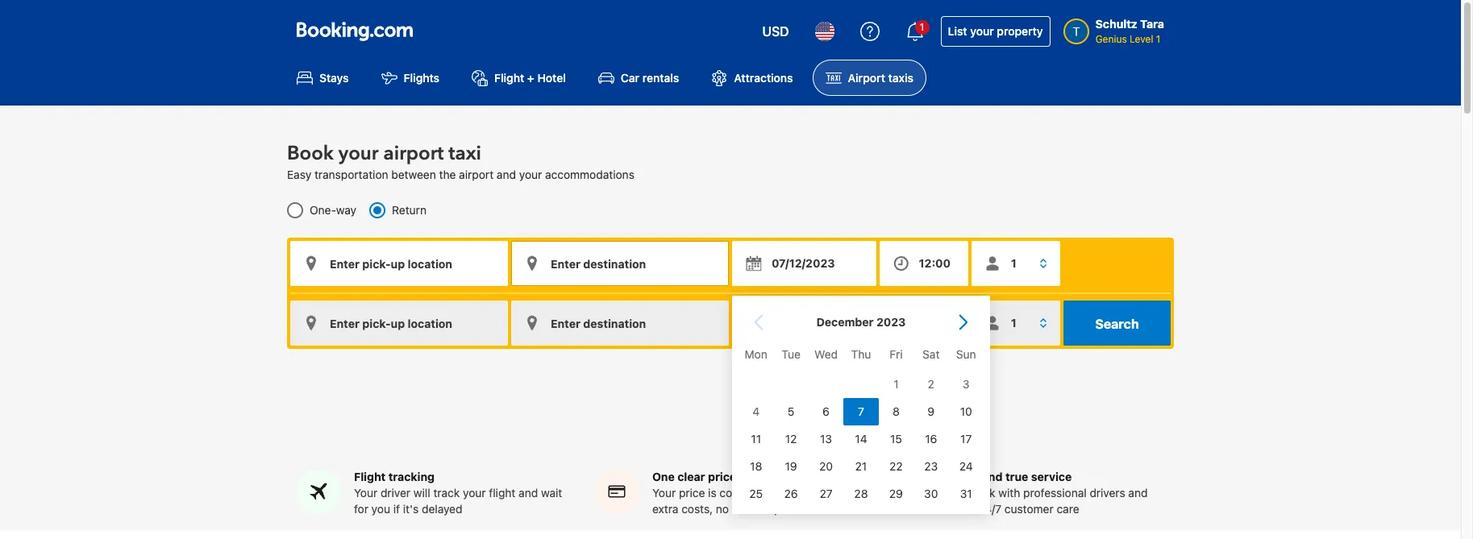 Task type: vqa. For each thing, say whether or not it's contained in the screenshot.


Task type: locate. For each thing, give the bounding box(es) containing it.
flight tracking your driver will track your flight and wait for you if it's delayed
[[354, 470, 562, 516]]

for
[[354, 502, 368, 516]]

booking.com online hotel reservations image
[[297, 22, 413, 41]]

1 your from the left
[[354, 486, 378, 500]]

your up for
[[354, 486, 378, 500]]

airport
[[383, 141, 444, 167], [459, 168, 494, 182]]

11
[[751, 432, 761, 446]]

1 inside schultz tara genius level 1
[[1156, 33, 1161, 45]]

your inside one clear price your price is confirmed up front – no extra costs, no cash required
[[652, 486, 676, 500]]

no right –
[[829, 486, 842, 500]]

list your property link
[[941, 16, 1050, 47]]

0 horizontal spatial flight
[[354, 470, 386, 484]]

15 button
[[879, 426, 914, 453]]

1 horizontal spatial no
[[829, 486, 842, 500]]

tue
[[782, 348, 801, 361]]

22 button
[[879, 453, 914, 480]]

1 up 8
[[894, 377, 899, 391]]

12:00
[[919, 257, 951, 270]]

no
[[829, 486, 842, 500], [716, 502, 729, 516]]

1 vertical spatial airport
[[459, 168, 494, 182]]

1 vertical spatial flight
[[354, 470, 386, 484]]

1 horizontal spatial 1
[[920, 21, 924, 33]]

1 vertical spatial no
[[716, 502, 729, 516]]

stays link
[[284, 60, 362, 96]]

costs,
[[682, 502, 713, 516]]

car
[[621, 71, 640, 85]]

schultz tara genius level 1
[[1095, 17, 1164, 45]]

we
[[951, 486, 967, 500]]

0 vertical spatial airport
[[383, 141, 444, 167]]

0 vertical spatial flight
[[494, 71, 524, 85]]

you
[[371, 502, 390, 516]]

airport up the between
[[383, 141, 444, 167]]

care
[[1057, 502, 1079, 516]]

airport taxis
[[848, 71, 913, 85]]

7 button
[[844, 398, 879, 426]]

have
[[951, 502, 975, 516]]

26
[[784, 487, 798, 501]]

track
[[433, 486, 460, 500]]

1 down tara
[[1156, 33, 1161, 45]]

price up is at left bottom
[[708, 470, 736, 484]]

19 button
[[774, 453, 809, 480]]

your down one
[[652, 486, 676, 500]]

9 button
[[914, 398, 949, 426]]

search button
[[1064, 301, 1171, 346]]

9
[[928, 405, 935, 418]]

0 vertical spatial price
[[708, 470, 736, 484]]

with
[[998, 486, 1020, 500]]

your inside flight tracking your driver will track your flight and wait for you if it's delayed
[[463, 486, 486, 500]]

your left accommodations on the left of the page
[[519, 168, 542, 182]]

airport down taxi
[[459, 168, 494, 182]]

1 left list
[[920, 21, 924, 33]]

list your property
[[948, 24, 1043, 38]]

0 horizontal spatial airport
[[383, 141, 444, 167]]

Enter pick-up location text field
[[290, 241, 508, 286]]

and right the the
[[497, 168, 516, 182]]

07/12/2023
[[772, 257, 835, 270]]

usd button
[[753, 12, 799, 51]]

your
[[970, 24, 994, 38], [339, 141, 379, 167], [519, 168, 542, 182], [463, 486, 486, 500]]

attractions link
[[698, 60, 806, 96]]

stays
[[319, 71, 349, 85]]

flight inside flight tracking your driver will track your flight and wait for you if it's delayed
[[354, 470, 386, 484]]

1 horizontal spatial price
[[708, 470, 736, 484]]

and left 'wait'
[[519, 486, 538, 500]]

flight + hotel
[[494, 71, 566, 85]]

16 button
[[914, 426, 949, 453]]

your up transportation
[[339, 141, 379, 167]]

21
[[855, 459, 867, 473]]

your right track
[[463, 486, 486, 500]]

driver
[[381, 486, 410, 500]]

sat
[[923, 348, 940, 361]]

taxis
[[888, 71, 913, 85]]

1
[[920, 21, 924, 33], [1156, 33, 1161, 45], [894, 377, 899, 391]]

24
[[959, 459, 973, 473]]

23
[[924, 459, 938, 473]]

price down clear
[[679, 486, 705, 500]]

14 button
[[844, 426, 879, 453]]

professional
[[1023, 486, 1087, 500]]

december
[[816, 315, 874, 329]]

1 inside 1 'button'
[[920, 21, 924, 33]]

1 vertical spatial price
[[679, 486, 705, 500]]

flight
[[489, 486, 516, 500]]

1 horizontal spatial airport
[[459, 168, 494, 182]]

1 horizontal spatial your
[[652, 486, 676, 500]]

3
[[963, 377, 970, 391]]

book
[[287, 141, 334, 167]]

2 your from the left
[[652, 486, 676, 500]]

flight left +
[[494, 71, 524, 85]]

no down is at left bottom
[[716, 502, 729, 516]]

your
[[354, 486, 378, 500], [652, 486, 676, 500]]

2 horizontal spatial 1
[[1156, 33, 1161, 45]]

if
[[393, 502, 400, 516]]

10 button
[[949, 398, 984, 426]]

0 vertical spatial no
[[829, 486, 842, 500]]

price
[[708, 470, 736, 484], [679, 486, 705, 500]]

0 horizontal spatial your
[[354, 486, 378, 500]]

usd
[[762, 24, 789, 39]]

tracking
[[388, 470, 435, 484]]

28 button
[[844, 480, 879, 508]]

29 button
[[879, 480, 914, 508]]

property
[[997, 24, 1043, 38]]

21 button
[[844, 453, 879, 480]]

1 button
[[896, 12, 934, 51]]

27
[[820, 487, 833, 501]]

flight up driver
[[354, 470, 386, 484]]

sun
[[956, 348, 976, 361]]

front
[[792, 486, 817, 500]]

31
[[960, 487, 972, 501]]

flight for flight tracking your driver will track your flight and wait for you if it's delayed
[[354, 470, 386, 484]]

1 horizontal spatial flight
[[494, 71, 524, 85]]

26 button
[[774, 480, 809, 508]]



Task type: describe. For each thing, give the bounding box(es) containing it.
8
[[893, 405, 900, 418]]

19
[[785, 459, 797, 473]]

Enter destination text field
[[511, 241, 729, 286]]

thu
[[851, 348, 871, 361]]

confirmed
[[720, 486, 773, 500]]

book your airport taxi easy transportation between the airport and your accommodations
[[287, 141, 634, 182]]

2023
[[876, 315, 906, 329]]

07/12/2023 button
[[732, 241, 876, 286]]

extra
[[652, 502, 678, 516]]

your right list
[[970, 24, 994, 38]]

28
[[854, 487, 868, 501]]

–
[[820, 486, 826, 500]]

up
[[776, 486, 789, 500]]

0 horizontal spatial price
[[679, 486, 705, 500]]

cash
[[732, 502, 757, 516]]

airport
[[848, 71, 885, 85]]

0 horizontal spatial no
[[716, 502, 729, 516]]

14/12/2023
[[772, 316, 834, 330]]

airport taxis link
[[812, 60, 926, 96]]

30 button
[[914, 480, 949, 508]]

18
[[750, 459, 762, 473]]

24 button
[[949, 453, 984, 480]]

14
[[855, 432, 867, 446]]

will
[[414, 486, 430, 500]]

5 button
[[774, 398, 809, 426]]

one
[[652, 470, 675, 484]]

way
[[336, 203, 356, 217]]

fri
[[890, 348, 903, 361]]

delayed
[[422, 502, 462, 516]]

attractions
[[734, 71, 793, 85]]

0 horizontal spatial 1
[[894, 377, 899, 391]]

one-
[[310, 203, 336, 217]]

tried and true service we work with professional drivers and have 24/7 customer care
[[951, 470, 1148, 516]]

work
[[970, 486, 995, 500]]

14/12/2023 button
[[732, 301, 876, 346]]

is
[[708, 486, 717, 500]]

16
[[925, 432, 937, 446]]

one-way
[[310, 203, 356, 217]]

and right drivers
[[1128, 486, 1148, 500]]

customer
[[1005, 502, 1054, 516]]

13
[[820, 432, 832, 446]]

service
[[1031, 470, 1072, 484]]

10
[[960, 405, 972, 418]]

29
[[889, 487, 903, 501]]

list
[[948, 24, 967, 38]]

flight + hotel link
[[459, 60, 579, 96]]

flights
[[404, 71, 439, 85]]

+
[[527, 71, 534, 85]]

tried
[[951, 470, 979, 484]]

and inside book your airport taxi easy transportation between the airport and your accommodations
[[497, 168, 516, 182]]

level
[[1130, 33, 1153, 45]]

wed
[[814, 348, 838, 361]]

and up work
[[982, 470, 1003, 484]]

one clear price your price is confirmed up front – no extra costs, no cash required
[[652, 470, 842, 516]]

4
[[753, 405, 760, 418]]

11 button
[[739, 426, 774, 453]]

31 button
[[949, 480, 984, 508]]

12
[[785, 432, 797, 446]]

2
[[928, 377, 934, 391]]

17
[[960, 432, 972, 446]]

15
[[890, 432, 902, 446]]

tara
[[1140, 17, 1164, 31]]

search
[[1095, 317, 1139, 332]]

20 button
[[809, 453, 844, 480]]

22
[[889, 459, 903, 473]]

december 2023
[[816, 315, 906, 329]]

12:00 button
[[879, 241, 968, 286]]

8 button
[[879, 398, 914, 426]]

car rentals link
[[585, 60, 692, 96]]

6 button
[[809, 398, 844, 426]]

your inside flight tracking your driver will track your flight and wait for you if it's delayed
[[354, 486, 378, 500]]

7
[[858, 405, 864, 418]]

it's
[[403, 502, 419, 516]]

rentals
[[642, 71, 679, 85]]

easy
[[287, 168, 311, 182]]

flight for flight + hotel
[[494, 71, 524, 85]]

18 button
[[739, 453, 774, 480]]

the
[[439, 168, 456, 182]]

6
[[823, 405, 830, 418]]

17 button
[[949, 426, 984, 453]]

accommodations
[[545, 168, 634, 182]]

30
[[924, 487, 938, 501]]

hotel
[[537, 71, 566, 85]]

and inside flight tracking your driver will track your flight and wait for you if it's delayed
[[519, 486, 538, 500]]



